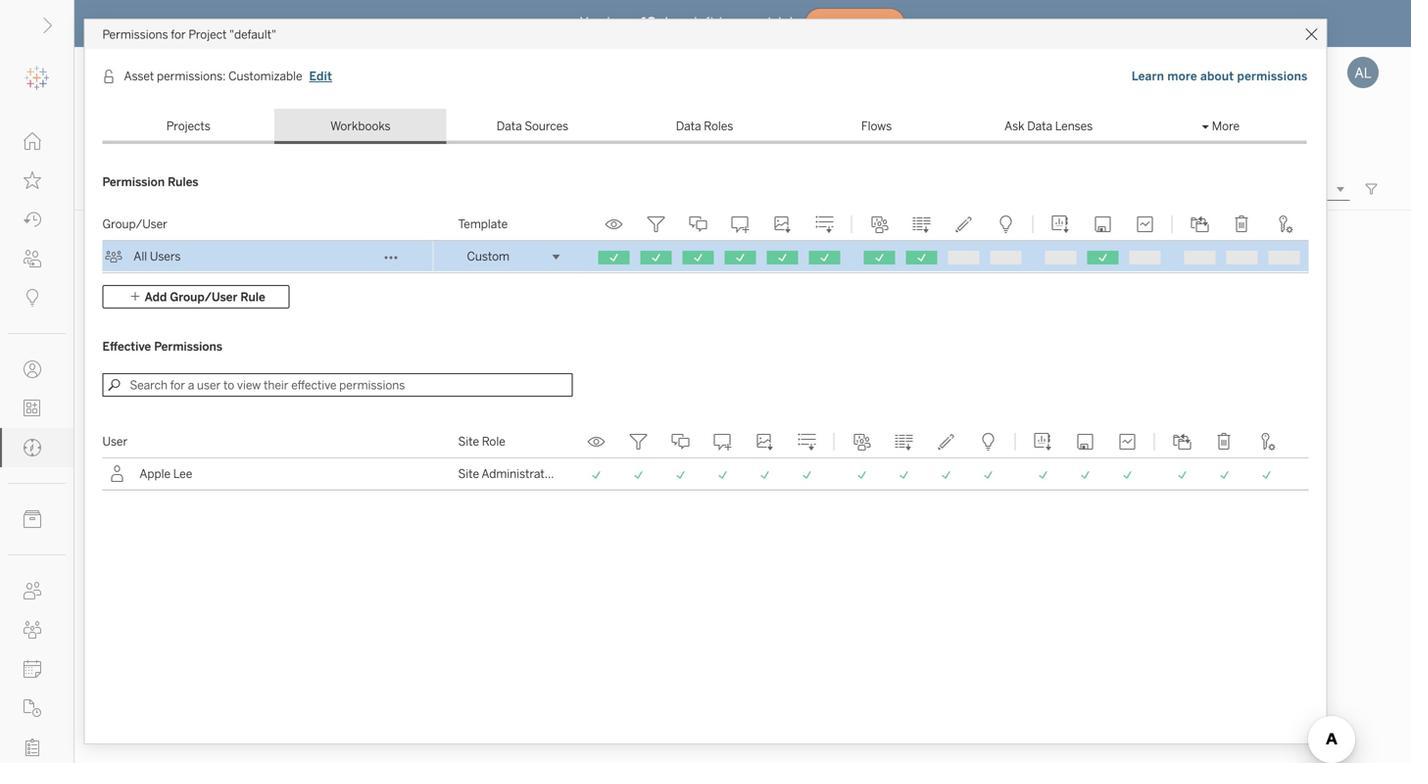 Task type: describe. For each thing, give the bounding box(es) containing it.
data sources
[[497, 119, 568, 133]]

navigation panel element
[[0, 59, 73, 763]]

download full data image for template
[[910, 216, 933, 233]]

data for data sources
[[497, 119, 522, 133]]

permissions:
[[157, 69, 226, 83]]

permission rules
[[102, 175, 199, 189]]

group/user
[[102, 217, 167, 231]]

grid containing user
[[102, 426, 1309, 490]]

site role
[[458, 435, 505, 449]]

user
[[102, 435, 128, 449]]

share customized image for template
[[868, 216, 891, 233]]

add comments image
[[729, 216, 752, 233]]

download/save a copy image
[[1031, 433, 1055, 451]]

the
[[110, 452, 130, 466]]

overwrite image
[[1074, 433, 1097, 451]]

user permission rule image
[[108, 465, 126, 483]]

view comments image
[[669, 433, 692, 451]]

more
[[1212, 119, 1240, 133]]

download image/pdf image for site role
[[753, 433, 777, 451]]

trial.
[[767, 14, 797, 31]]

includes
[[487, 452, 532, 466]]

3 data from the left
[[1027, 119, 1053, 133]]

days
[[660, 14, 690, 31]]

web edit image for site role
[[934, 433, 958, 451]]

view comments image
[[686, 216, 710, 233]]

run explain data image for template
[[994, 216, 1018, 233]]

default image
[[98, 228, 392, 411]]

grid containing group/user
[[102, 209, 1309, 273]]

0 vertical spatial permissions
[[102, 27, 168, 41]]

site for site administrator creator
[[458, 467, 479, 481]]

effective
[[102, 340, 151, 354]]

buy now
[[829, 17, 881, 30]]

Search for a user to view their effective permissions text field
[[102, 373, 573, 397]]

was
[[238, 452, 259, 466]]

creator
[[559, 467, 600, 481]]

the default project that was automatically created by tableau.
[[110, 452, 378, 484]]

web edit image for template
[[952, 216, 976, 233]]

download image/pdf image for template
[[771, 216, 794, 233]]

lee
[[173, 467, 192, 481]]

permissions tab list
[[102, 109, 1307, 144]]

new
[[119, 182, 144, 196]]

filter image for template
[[644, 216, 668, 233]]

customizable
[[228, 69, 302, 83]]

"default"
[[229, 27, 276, 41]]

move image
[[1188, 216, 1212, 233]]

your
[[735, 14, 764, 31]]

now
[[855, 17, 881, 30]]

asset
[[124, 69, 154, 83]]

create/refresh metrics image
[[1116, 433, 1139, 451]]

overwrite image
[[1091, 216, 1115, 233]]

set permissions image for template
[[1272, 216, 1296, 233]]

administrator
[[482, 467, 556, 481]]

flows
[[861, 119, 892, 133]]

all
[[134, 249, 147, 264]]

left
[[694, 14, 715, 31]]

users
[[150, 249, 181, 264]]

project
[[189, 27, 227, 41]]

download summary data image
[[795, 433, 819, 451]]

▾
[[1202, 119, 1209, 133]]

new button
[[98, 177, 176, 201]]

learn more about permissions link
[[1131, 67, 1309, 86]]

projects
[[166, 119, 210, 133]]

by
[[110, 470, 123, 484]]

ask
[[1005, 119, 1025, 133]]

ask data lenses
[[1005, 119, 1093, 133]]

uploaded
[[610, 452, 661, 466]]

effective permissions
[[102, 340, 222, 354]]

add comments image
[[711, 433, 734, 451]]

asset permissions: customizable
[[124, 69, 302, 83]]

this project includes automatically uploaded samples.
[[421, 452, 661, 484]]

view image for site role
[[585, 433, 608, 451]]

learn more about permissions
[[1132, 69, 1308, 83]]

have
[[607, 14, 637, 31]]

main navigation. press the up and down arrow keys to access links. element
[[0, 122, 73, 763]]



Task type: locate. For each thing, give the bounding box(es) containing it.
web edit image left download/save a copy image
[[934, 433, 958, 451]]

2 horizontal spatial data
[[1027, 119, 1053, 133]]

1 vertical spatial share customized image
[[850, 433, 874, 451]]

1 project from the left
[[173, 452, 211, 466]]

site left role
[[458, 435, 479, 449]]

1 data from the left
[[497, 119, 522, 133]]

0 vertical spatial download image/pdf image
[[771, 216, 794, 233]]

permissions for project "default" dialog
[[85, 20, 1326, 763]]

0 horizontal spatial data
[[497, 119, 522, 133]]

data left the sources
[[497, 119, 522, 133]]

view image up creator
[[585, 433, 608, 451]]

0 vertical spatial grid
[[102, 209, 1309, 273]]

sources
[[525, 119, 568, 133]]

rules
[[168, 175, 199, 189]]

1 horizontal spatial project
[[447, 452, 485, 466]]

delete image for template
[[1230, 216, 1254, 233]]

samples
[[421, 426, 477, 442]]

delete image
[[1230, 216, 1254, 233], [1213, 433, 1236, 451]]

1 vertical spatial delete image
[[1213, 433, 1236, 451]]

default
[[110, 426, 155, 442], [133, 452, 170, 466]]

view image
[[602, 216, 626, 233], [585, 433, 608, 451]]

template
[[458, 217, 508, 231]]

0 vertical spatial default
[[110, 426, 155, 442]]

data left roles
[[676, 119, 701, 133]]

13
[[641, 14, 656, 31]]

web edit image
[[952, 216, 976, 233], [934, 433, 958, 451]]

you have 13 days left in your trial.
[[580, 14, 797, 31]]

view image left view comments image at top
[[602, 216, 626, 233]]

filter image left view comments image at top
[[644, 216, 668, 233]]

data roles
[[676, 119, 733, 133]]

move image
[[1171, 433, 1194, 451]]

0 vertical spatial delete image
[[1230, 216, 1254, 233]]

filter image
[[644, 216, 668, 233], [627, 433, 650, 451]]

0 horizontal spatial project
[[173, 452, 211, 466]]

edit
[[309, 69, 332, 83]]

default up the
[[110, 426, 155, 442]]

site administrator creator
[[458, 467, 600, 481]]

0 vertical spatial run explain data image
[[994, 216, 1018, 233]]

created
[[337, 452, 378, 466]]

that
[[213, 452, 235, 466]]

automatically up creator
[[535, 452, 608, 466]]

apple lee
[[140, 467, 192, 481]]

tableau.
[[125, 470, 170, 484]]

2 data from the left
[[676, 119, 701, 133]]

0 vertical spatial filter image
[[644, 216, 668, 233]]

run explain data image left download/save a copy image
[[977, 433, 1000, 451]]

more
[[1167, 69, 1197, 83]]

buy now button
[[805, 8, 906, 39]]

view image for template
[[602, 216, 626, 233]]

run explain data image for site role
[[977, 433, 1000, 451]]

download image/pdf image
[[771, 216, 794, 233], [753, 433, 777, 451]]

data
[[497, 119, 522, 133], [676, 119, 701, 133], [1027, 119, 1053, 133]]

1 vertical spatial filter image
[[627, 433, 650, 451]]

download full data image right download summary data icon
[[892, 433, 916, 451]]

2 site from the top
[[458, 467, 479, 481]]

row containing apple lee
[[102, 459, 1309, 490]]

roles
[[704, 119, 733, 133]]

workbooks
[[330, 119, 391, 133]]

1 vertical spatial permissions
[[154, 340, 222, 354]]

download/save a copy image
[[1049, 216, 1073, 233]]

1 vertical spatial set permissions image
[[1255, 433, 1278, 451]]

automatically inside the default project that was automatically created by tableau.
[[262, 452, 335, 466]]

role
[[482, 435, 505, 449]]

permission
[[102, 175, 165, 189]]

project down site role
[[447, 452, 485, 466]]

run explain data image left download/save a copy icon
[[994, 216, 1018, 233]]

group permission rule image
[[105, 248, 123, 266]]

default inside the default project that was automatically created by tableau.
[[133, 452, 170, 466]]

share customized image
[[868, 216, 891, 233], [850, 433, 874, 451]]

project inside this project includes automatically uploaded samples.
[[447, 452, 485, 466]]

download full data image for site role
[[892, 433, 916, 451]]

data for data roles
[[676, 119, 701, 133]]

create/refresh metrics image
[[1133, 216, 1157, 233]]

1 horizontal spatial automatically
[[535, 452, 608, 466]]

0 vertical spatial view image
[[602, 216, 626, 233]]

1 vertical spatial site
[[458, 467, 479, 481]]

site
[[458, 435, 479, 449], [458, 467, 479, 481]]

download image/pdf image left download summary data image
[[771, 216, 794, 233]]

web edit image left download/save a copy icon
[[952, 216, 976, 233]]

1 vertical spatial view image
[[585, 433, 608, 451]]

site down site role
[[458, 467, 479, 481]]

filter image for site role
[[627, 433, 650, 451]]

explore
[[98, 122, 178, 150]]

0 horizontal spatial automatically
[[262, 452, 335, 466]]

1 automatically from the left
[[262, 452, 335, 466]]

automatically
[[262, 452, 335, 466], [535, 452, 608, 466]]

set permissions image
[[1272, 216, 1296, 233], [1255, 433, 1278, 451]]

download full data image
[[910, 216, 933, 233], [892, 433, 916, 451]]

row
[[102, 459, 1309, 490]]

set permissions image for site role
[[1255, 433, 1278, 451]]

2 automatically from the left
[[535, 452, 608, 466]]

▾ more
[[1202, 119, 1240, 133]]

in
[[719, 14, 731, 31]]

run explain data image
[[994, 216, 1018, 233], [977, 433, 1000, 451]]

0 vertical spatial web edit image
[[952, 216, 976, 233]]

about
[[1200, 69, 1234, 83]]

download summary data image
[[813, 216, 836, 233]]

this
[[421, 452, 444, 466]]

1 site from the top
[[458, 435, 479, 449]]

1 horizontal spatial data
[[676, 119, 701, 133]]

all users row
[[102, 241, 1309, 273]]

1 grid from the top
[[102, 209, 1309, 273]]

filter image up uploaded
[[627, 433, 650, 451]]

automatically right was
[[262, 452, 335, 466]]

download image/pdf image right add comments image at the right bottom
[[753, 433, 777, 451]]

1 vertical spatial download full data image
[[892, 433, 916, 451]]

share customized image for site role
[[850, 433, 874, 451]]

permissions
[[1237, 69, 1308, 83]]

all users row group
[[102, 241, 1309, 273]]

1 vertical spatial web edit image
[[934, 433, 958, 451]]

you
[[580, 14, 603, 31]]

edit link
[[308, 67, 333, 86]]

1 vertical spatial default
[[133, 452, 170, 466]]

permissions for project "default"
[[102, 27, 276, 41]]

all users
[[134, 249, 181, 264]]

grid
[[102, 209, 1309, 273], [102, 426, 1309, 490]]

site inside row
[[458, 467, 479, 481]]

2 grid from the top
[[102, 426, 1309, 490]]

project up lee
[[173, 452, 211, 466]]

site for site role
[[458, 435, 479, 449]]

set permissions image right move image
[[1255, 433, 1278, 451]]

1 vertical spatial run explain data image
[[977, 433, 1000, 451]]

data right ask at the top of the page
[[1027, 119, 1053, 133]]

permissions up "asset"
[[102, 27, 168, 41]]

buy
[[829, 17, 852, 30]]

learn
[[1132, 69, 1164, 83]]

set permissions image right move icon
[[1272, 216, 1296, 233]]

for
[[171, 27, 186, 41]]

samples image
[[410, 228, 704, 411]]

0 vertical spatial share customized image
[[868, 216, 891, 233]]

delete image right move icon
[[1230, 216, 1254, 233]]

permissions
[[102, 27, 168, 41], [154, 340, 222, 354]]

2 project from the left
[[447, 452, 485, 466]]

1 vertical spatial grid
[[102, 426, 1309, 490]]

share customized image right download summary data icon
[[850, 433, 874, 451]]

download full data image right download summary data image
[[910, 216, 933, 233]]

share customized image right download summary data image
[[868, 216, 891, 233]]

delete image right move image
[[1213, 433, 1236, 451]]

default up apple
[[133, 452, 170, 466]]

lenses
[[1055, 119, 1093, 133]]

0 vertical spatial site
[[458, 435, 479, 449]]

project inside the default project that was automatically created by tableau.
[[173, 452, 211, 466]]

apple
[[140, 467, 171, 481]]

1 vertical spatial download image/pdf image
[[753, 433, 777, 451]]

0 vertical spatial set permissions image
[[1272, 216, 1296, 233]]

0 vertical spatial download full data image
[[910, 216, 933, 233]]

project
[[173, 452, 211, 466], [447, 452, 485, 466]]

automatically inside this project includes automatically uploaded samples.
[[535, 452, 608, 466]]

permissions right effective
[[154, 340, 222, 354]]

delete image for site role
[[1213, 433, 1236, 451]]

samples.
[[421, 470, 469, 484]]



Task type: vqa. For each thing, say whether or not it's contained in the screenshot.
/ to the middle
no



